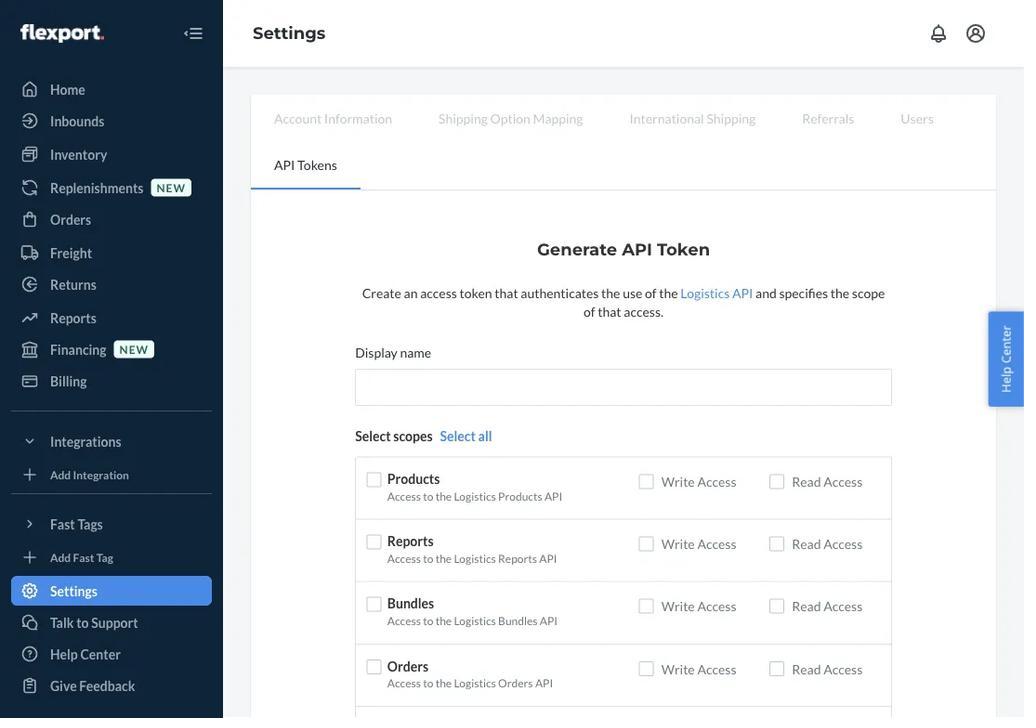 Task type: describe. For each thing, give the bounding box(es) containing it.
feedback
[[79, 678, 135, 694]]

returns link
[[11, 270, 212, 299]]

an
[[404, 285, 418, 301]]

add fast tag link
[[11, 547, 212, 569]]

2 vertical spatial orders
[[498, 677, 533, 690]]

the inside bundles access to the logistics bundles api
[[436, 614, 452, 628]]

name
[[400, 344, 431, 360]]

read access for products
[[792, 474, 863, 490]]

write for products
[[662, 474, 695, 490]]

api tokens
[[274, 157, 337, 172]]

reports for reports
[[50, 310, 96, 326]]

account
[[274, 110, 322, 126]]

international
[[630, 110, 704, 126]]

integrations
[[50, 434, 121, 449]]

logistics for reports
[[454, 552, 496, 565]]

international shipping
[[630, 110, 756, 126]]

to for orders
[[423, 677, 434, 690]]

home
[[50, 81, 85, 97]]

reports access to the logistics reports api
[[387, 534, 557, 565]]

give feedback button
[[11, 671, 212, 701]]

api inside "reports access to the logistics reports api"
[[539, 552, 557, 565]]

shipping inside shipping option mapping tab
[[439, 110, 488, 126]]

1 horizontal spatial of
[[645, 285, 657, 301]]

logistics api link
[[681, 285, 753, 301]]

give
[[50, 678, 77, 694]]

0 horizontal spatial products
[[387, 471, 440, 487]]

to for bundles
[[423, 614, 434, 628]]

authenticates
[[521, 285, 599, 301]]

logistics for bundles
[[454, 614, 496, 628]]

display
[[355, 344, 398, 360]]

help center inside button
[[998, 326, 1015, 393]]

create an access token that authenticates the use of the logistics api
[[362, 285, 753, 301]]

inbounds
[[50, 113, 104, 129]]

select all button
[[440, 427, 492, 446]]

use
[[623, 285, 643, 301]]

all
[[478, 428, 492, 444]]

new for financing
[[120, 342, 149, 356]]

api inside tab
[[274, 157, 295, 172]]

add for add integration
[[50, 468, 71, 481]]

support
[[91, 615, 138, 631]]

help center button
[[989, 312, 1024, 407]]

0 horizontal spatial center
[[80, 647, 121, 662]]

home link
[[11, 74, 212, 104]]

fast tags button
[[11, 509, 212, 539]]

talk to support button
[[11, 608, 212, 638]]

reports for reports access to the logistics reports api
[[387, 534, 434, 549]]

create
[[362, 285, 401, 301]]

0 horizontal spatial help
[[50, 647, 78, 662]]

the inside products access to the logistics products api
[[436, 489, 452, 503]]

option
[[490, 110, 531, 126]]

specifies
[[779, 285, 828, 301]]

shipping option mapping tab
[[416, 95, 607, 141]]

api inside orders access to the logistics orders api
[[535, 677, 553, 690]]

read access for reports
[[792, 536, 863, 552]]

1 vertical spatial help center
[[50, 647, 121, 662]]

select scopes select all
[[355, 428, 492, 444]]

account information
[[274, 110, 392, 126]]

inbounds link
[[11, 106, 212, 136]]

0 horizontal spatial bundles
[[387, 596, 434, 612]]

read for bundles
[[792, 599, 821, 615]]

integrations button
[[11, 427, 212, 456]]

orders link
[[11, 205, 212, 234]]

integration
[[73, 468, 129, 481]]

orders for orders
[[50, 211, 91, 227]]

to for reports
[[423, 552, 434, 565]]

logistics for products
[[454, 489, 496, 503]]

scopes
[[393, 428, 433, 444]]

1 vertical spatial products
[[498, 489, 543, 503]]

close navigation image
[[182, 22, 205, 45]]

billing link
[[11, 366, 212, 396]]

open account menu image
[[965, 22, 987, 45]]

help inside button
[[998, 367, 1015, 393]]

orders access to the logistics orders api
[[387, 658, 553, 690]]

write for reports
[[662, 536, 695, 552]]

that inside and specifies the scope of that access.
[[598, 304, 622, 319]]

token
[[657, 239, 710, 259]]

users tab
[[878, 95, 957, 141]]

0 vertical spatial settings
[[253, 23, 326, 43]]

replenishments
[[50, 180, 144, 196]]

referrals
[[802, 110, 855, 126]]



Task type: locate. For each thing, give the bounding box(es) containing it.
1 select from the left
[[355, 428, 391, 444]]

token
[[460, 285, 492, 301]]

to inside "reports access to the logistics reports api"
[[423, 552, 434, 565]]

0 horizontal spatial settings link
[[11, 576, 212, 606]]

help center link
[[11, 640, 212, 669]]

international shipping tab
[[607, 95, 779, 141]]

write for bundles
[[662, 599, 695, 615]]

read access for orders
[[792, 661, 863, 677]]

0 horizontal spatial help center
[[50, 647, 121, 662]]

settings
[[253, 23, 326, 43], [50, 583, 98, 599]]

1 vertical spatial orders
[[387, 658, 429, 674]]

read for orders
[[792, 661, 821, 677]]

None text field
[[355, 369, 892, 406]]

access inside orders access to the logistics orders api
[[387, 677, 421, 690]]

to inside products access to the logistics products api
[[423, 489, 434, 503]]

center inside button
[[998, 326, 1015, 364]]

write access for products
[[662, 474, 737, 490]]

1 vertical spatial center
[[80, 647, 121, 662]]

1 horizontal spatial that
[[598, 304, 622, 319]]

inventory link
[[11, 139, 212, 169]]

the up access.
[[659, 285, 678, 301]]

settings link
[[253, 23, 326, 43], [11, 576, 212, 606]]

1 horizontal spatial products
[[498, 489, 543, 503]]

to up bundles access to the logistics bundles api
[[423, 552, 434, 565]]

shipping left option
[[439, 110, 488, 126]]

products access to the logistics products api
[[387, 471, 563, 503]]

4 read access from the top
[[792, 661, 863, 677]]

reports down products access to the logistics products api
[[387, 534, 434, 549]]

bundles
[[387, 596, 434, 612], [498, 614, 538, 628]]

1 vertical spatial of
[[584, 304, 595, 319]]

0 horizontal spatial that
[[495, 285, 518, 301]]

1 shipping from the left
[[439, 110, 488, 126]]

access
[[420, 285, 457, 301]]

fast left tags
[[50, 516, 75, 532]]

3 read from the top
[[792, 599, 821, 615]]

fast inside dropdown button
[[50, 516, 75, 532]]

new down reports link
[[120, 342, 149, 356]]

fast tags
[[50, 516, 103, 532]]

write access for bundles
[[662, 599, 737, 615]]

of inside and specifies the scope of that access.
[[584, 304, 595, 319]]

3 write access from the top
[[662, 599, 737, 615]]

1 horizontal spatial center
[[998, 326, 1015, 364]]

logistics inside bundles access to the logistics bundles api
[[454, 614, 496, 628]]

add for add fast tag
[[50, 551, 71, 564]]

logistics down token
[[681, 285, 730, 301]]

of down authenticates
[[584, 304, 595, 319]]

0 vertical spatial that
[[495, 285, 518, 301]]

2 add from the top
[[50, 551, 71, 564]]

select
[[355, 428, 391, 444], [440, 428, 476, 444]]

the
[[602, 285, 620, 301], [659, 285, 678, 301], [831, 285, 850, 301], [436, 489, 452, 503], [436, 552, 452, 565], [436, 614, 452, 628], [436, 677, 452, 690]]

0 vertical spatial settings link
[[253, 23, 326, 43]]

0 vertical spatial center
[[998, 326, 1015, 364]]

access inside products access to the logistics products api
[[387, 489, 421, 503]]

of
[[645, 285, 657, 301], [584, 304, 595, 319]]

fast
[[50, 516, 75, 532], [73, 551, 94, 564]]

flexport logo image
[[20, 24, 104, 43]]

read for products
[[792, 474, 821, 490]]

logistics for orders
[[454, 677, 496, 690]]

talk
[[50, 615, 74, 631]]

3 write from the top
[[662, 599, 695, 615]]

settings up talk
[[50, 583, 98, 599]]

to inside button
[[76, 615, 89, 631]]

write access
[[662, 474, 737, 490], [662, 536, 737, 552], [662, 599, 737, 615], [662, 661, 737, 677]]

access inside "reports access to the logistics reports api"
[[387, 552, 421, 565]]

users
[[901, 110, 934, 126]]

add fast tag
[[50, 551, 113, 564]]

to inside bundles access to the logistics bundles api
[[423, 614, 434, 628]]

access.
[[624, 304, 664, 319]]

help
[[998, 367, 1015, 393], [50, 647, 78, 662]]

returns
[[50, 277, 97, 292]]

generate api token
[[537, 239, 710, 259]]

2 read from the top
[[792, 536, 821, 552]]

products up "reports access to the logistics reports api" at the bottom of the page
[[498, 489, 543, 503]]

None checkbox
[[367, 473, 382, 487], [770, 474, 785, 489], [639, 537, 654, 552], [770, 537, 785, 552], [639, 599, 654, 614], [770, 599, 785, 614], [367, 660, 382, 675], [770, 662, 785, 677], [367, 473, 382, 487], [770, 474, 785, 489], [639, 537, 654, 552], [770, 537, 785, 552], [639, 599, 654, 614], [770, 599, 785, 614], [367, 660, 382, 675], [770, 662, 785, 677]]

new up the "orders" link
[[157, 181, 186, 194]]

new for replenishments
[[157, 181, 186, 194]]

0 vertical spatial orders
[[50, 211, 91, 227]]

logistics
[[681, 285, 730, 301], [454, 489, 496, 503], [454, 552, 496, 565], [454, 614, 496, 628], [454, 677, 496, 690]]

1 horizontal spatial new
[[157, 181, 186, 194]]

1 vertical spatial add
[[50, 551, 71, 564]]

1 vertical spatial fast
[[73, 551, 94, 564]]

0 vertical spatial fast
[[50, 516, 75, 532]]

to right talk
[[76, 615, 89, 631]]

to inside orders access to the logistics orders api
[[423, 677, 434, 690]]

3 read access from the top
[[792, 599, 863, 615]]

mapping
[[533, 110, 583, 126]]

the left use
[[602, 285, 620, 301]]

write for orders
[[662, 661, 695, 677]]

read access for bundles
[[792, 599, 863, 615]]

1 vertical spatial new
[[120, 342, 149, 356]]

1 read access from the top
[[792, 474, 863, 490]]

referrals tab
[[779, 95, 878, 141]]

shipping right international
[[707, 110, 756, 126]]

1 vertical spatial bundles
[[498, 614, 538, 628]]

read access
[[792, 474, 863, 490], [792, 536, 863, 552], [792, 599, 863, 615], [792, 661, 863, 677]]

generate
[[537, 239, 617, 259]]

add down fast tags
[[50, 551, 71, 564]]

open notifications image
[[928, 22, 950, 45]]

0 vertical spatial new
[[157, 181, 186, 194]]

new
[[157, 181, 186, 194], [120, 342, 149, 356]]

freight link
[[11, 238, 212, 268]]

2 write from the top
[[662, 536, 695, 552]]

the up "reports access to the logistics reports api" at the bottom of the page
[[436, 489, 452, 503]]

tag
[[96, 551, 113, 564]]

api
[[274, 157, 295, 172], [622, 239, 652, 259], [732, 285, 753, 301], [545, 489, 563, 503], [539, 552, 557, 565], [540, 614, 558, 628], [535, 677, 553, 690]]

orders
[[50, 211, 91, 227], [387, 658, 429, 674], [498, 677, 533, 690]]

shipping
[[439, 110, 488, 126], [707, 110, 756, 126]]

1 vertical spatial help
[[50, 647, 78, 662]]

1 horizontal spatial help center
[[998, 326, 1015, 393]]

0 horizontal spatial new
[[120, 342, 149, 356]]

None checkbox
[[639, 474, 654, 489], [367, 535, 382, 550], [367, 597, 382, 612], [639, 662, 654, 677], [639, 474, 654, 489], [367, 535, 382, 550], [367, 597, 382, 612], [639, 662, 654, 677]]

write access for reports
[[662, 536, 737, 552]]

2 horizontal spatial orders
[[498, 677, 533, 690]]

2 horizontal spatial reports
[[498, 552, 537, 565]]

logistics down bundles access to the logistics bundles api
[[454, 677, 496, 690]]

select left all
[[440, 428, 476, 444]]

center
[[998, 326, 1015, 364], [80, 647, 121, 662]]

tab list
[[251, 95, 997, 191]]

inventory
[[50, 146, 107, 162]]

bundles down "reports access to the logistics reports api" at the bottom of the page
[[387, 596, 434, 612]]

that left access.
[[598, 304, 622, 319]]

1 horizontal spatial settings
[[253, 23, 326, 43]]

add
[[50, 468, 71, 481], [50, 551, 71, 564]]

tokens
[[298, 157, 337, 172]]

talk to support
[[50, 615, 138, 631]]

add integration link
[[11, 464, 212, 486]]

bundles access to the logistics bundles api
[[387, 596, 558, 628]]

1 add from the top
[[50, 468, 71, 481]]

1 horizontal spatial select
[[440, 428, 476, 444]]

0 horizontal spatial shipping
[[439, 110, 488, 126]]

display name
[[355, 344, 431, 360]]

0 vertical spatial of
[[645, 285, 657, 301]]

to up orders access to the logistics orders api
[[423, 614, 434, 628]]

0 horizontal spatial of
[[584, 304, 595, 319]]

the down bundles access to the logistics bundles api
[[436, 677, 452, 690]]

2 shipping from the left
[[707, 110, 756, 126]]

information
[[324, 110, 392, 126]]

1 write access from the top
[[662, 474, 737, 490]]

2 read access from the top
[[792, 536, 863, 552]]

1 horizontal spatial help
[[998, 367, 1015, 393]]

api inside bundles access to the logistics bundles api
[[540, 614, 558, 628]]

the left scope
[[831, 285, 850, 301]]

the inside and specifies the scope of that access.
[[831, 285, 850, 301]]

logistics inside "reports access to the logistics reports api"
[[454, 552, 496, 565]]

1 horizontal spatial settings link
[[253, 23, 326, 43]]

settings up the account
[[253, 23, 326, 43]]

tab list containing account information
[[251, 95, 997, 191]]

settings link up the account
[[253, 23, 326, 43]]

that
[[495, 285, 518, 301], [598, 304, 622, 319]]

0 horizontal spatial settings
[[50, 583, 98, 599]]

and specifies the scope of that access.
[[584, 285, 885, 319]]

shipping option mapping
[[439, 110, 583, 126]]

1 vertical spatial that
[[598, 304, 622, 319]]

logistics inside orders access to the logistics orders api
[[454, 677, 496, 690]]

to down bundles access to the logistics bundles api
[[423, 677, 434, 690]]

logistics up bundles access to the logistics bundles api
[[454, 552, 496, 565]]

2 vertical spatial reports
[[498, 552, 537, 565]]

reports link
[[11, 303, 212, 333]]

products
[[387, 471, 440, 487], [498, 489, 543, 503]]

bundles up orders access to the logistics orders api
[[498, 614, 538, 628]]

api tokens tab
[[251, 141, 360, 190]]

0 horizontal spatial select
[[355, 428, 391, 444]]

reports up financing
[[50, 310, 96, 326]]

products down scopes
[[387, 471, 440, 487]]

freight
[[50, 245, 92, 261]]

to
[[423, 489, 434, 503], [423, 552, 434, 565], [423, 614, 434, 628], [76, 615, 89, 631], [423, 677, 434, 690]]

tags
[[78, 516, 103, 532]]

1 horizontal spatial reports
[[387, 534, 434, 549]]

give feedback
[[50, 678, 135, 694]]

2 select from the left
[[440, 428, 476, 444]]

2 write access from the top
[[662, 536, 737, 552]]

the up orders access to the logistics orders api
[[436, 614, 452, 628]]

reports
[[50, 310, 96, 326], [387, 534, 434, 549], [498, 552, 537, 565]]

to down the select scopes select all
[[423, 489, 434, 503]]

1 vertical spatial settings
[[50, 583, 98, 599]]

0 vertical spatial reports
[[50, 310, 96, 326]]

account information tab
[[251, 95, 416, 141]]

0 horizontal spatial reports
[[50, 310, 96, 326]]

to for products
[[423, 489, 434, 503]]

of right use
[[645, 285, 657, 301]]

financing
[[50, 342, 107, 357]]

4 write access from the top
[[662, 661, 737, 677]]

orders for orders access to the logistics orders api
[[387, 658, 429, 674]]

fast left tag
[[73, 551, 94, 564]]

add left integration
[[50, 468, 71, 481]]

1 vertical spatial settings link
[[11, 576, 212, 606]]

logistics up orders access to the logistics orders api
[[454, 614, 496, 628]]

0 vertical spatial help center
[[998, 326, 1015, 393]]

and
[[756, 285, 777, 301]]

0 horizontal spatial orders
[[50, 211, 91, 227]]

access
[[698, 474, 737, 490], [824, 474, 863, 490], [387, 489, 421, 503], [698, 536, 737, 552], [824, 536, 863, 552], [387, 552, 421, 565], [698, 599, 737, 615], [824, 599, 863, 615], [387, 614, 421, 628], [698, 661, 737, 677], [824, 661, 863, 677], [387, 677, 421, 690]]

1 horizontal spatial bundles
[[498, 614, 538, 628]]

reports up bundles access to the logistics bundles api
[[498, 552, 537, 565]]

settings link up talk to support button
[[11, 576, 212, 606]]

0 vertical spatial products
[[387, 471, 440, 487]]

the inside "reports access to the logistics reports api"
[[436, 552, 452, 565]]

scope
[[852, 285, 885, 301]]

select left scopes
[[355, 428, 391, 444]]

1 horizontal spatial shipping
[[707, 110, 756, 126]]

api inside products access to the logistics products api
[[545, 489, 563, 503]]

access inside bundles access to the logistics bundles api
[[387, 614, 421, 628]]

billing
[[50, 373, 87, 389]]

write
[[662, 474, 695, 490], [662, 536, 695, 552], [662, 599, 695, 615], [662, 661, 695, 677]]

4 read from the top
[[792, 661, 821, 677]]

add integration
[[50, 468, 129, 481]]

write access for orders
[[662, 661, 737, 677]]

0 vertical spatial add
[[50, 468, 71, 481]]

the up bundles access to the logistics bundles api
[[436, 552, 452, 565]]

0 vertical spatial bundles
[[387, 596, 434, 612]]

1 horizontal spatial orders
[[387, 658, 429, 674]]

read for reports
[[792, 536, 821, 552]]

that right token
[[495, 285, 518, 301]]

logistics inside products access to the logistics products api
[[454, 489, 496, 503]]

logistics up "reports access to the logistics reports api" at the bottom of the page
[[454, 489, 496, 503]]

1 vertical spatial reports
[[387, 534, 434, 549]]

4 write from the top
[[662, 661, 695, 677]]

1 read from the top
[[792, 474, 821, 490]]

read
[[792, 474, 821, 490], [792, 536, 821, 552], [792, 599, 821, 615], [792, 661, 821, 677]]

the inside orders access to the logistics orders api
[[436, 677, 452, 690]]

help center
[[998, 326, 1015, 393], [50, 647, 121, 662]]

0 vertical spatial help
[[998, 367, 1015, 393]]

shipping inside international shipping tab
[[707, 110, 756, 126]]

1 write from the top
[[662, 474, 695, 490]]



Task type: vqa. For each thing, say whether or not it's contained in the screenshot.
the Arrived
no



